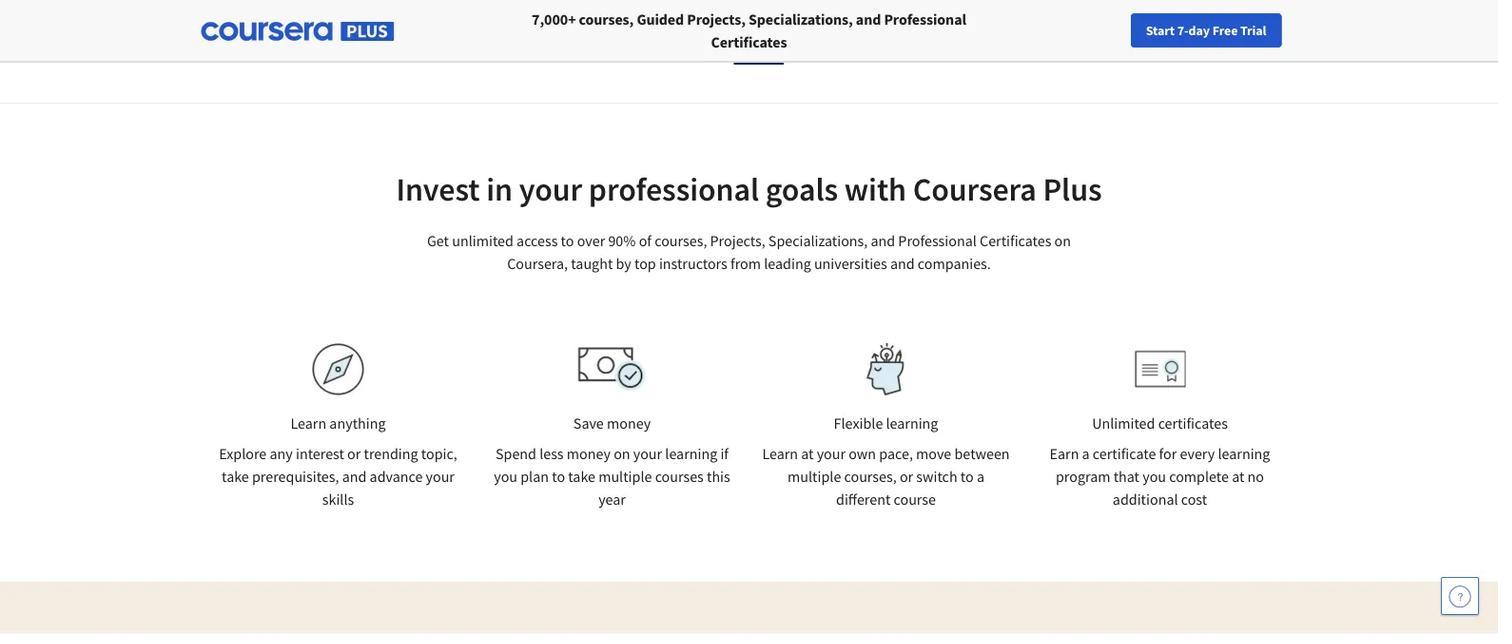 Task type: locate. For each thing, give the bounding box(es) containing it.
1 vertical spatial courses,
[[655, 231, 707, 250]]

a inside 'learn at your own pace, move between multiple courses, or switch to a different course'
[[977, 467, 985, 486]]

with
[[845, 169, 907, 210]]

advance
[[370, 467, 423, 486]]

0 horizontal spatial learn
[[291, 414, 327, 433]]

to left over
[[561, 231, 574, 250]]

no
[[1248, 467, 1265, 486]]

take down explore on the left bottom of the page
[[222, 467, 249, 486]]

learning up 'no'
[[1218, 444, 1271, 463]]

0 horizontal spatial take
[[222, 467, 249, 486]]

certificates
[[711, 32, 787, 51], [980, 231, 1052, 250]]

goals
[[766, 169, 838, 210]]

courses, up different on the right of the page
[[845, 467, 897, 486]]

and inside explore any interest or trending topic, take prerequisites, and advance your skills
[[342, 467, 367, 486]]

take
[[222, 467, 249, 486], [568, 467, 596, 486]]

0 vertical spatial learn
[[291, 414, 327, 433]]

or
[[347, 444, 361, 463], [900, 467, 914, 486]]

at left own in the bottom right of the page
[[801, 444, 814, 463]]

1 vertical spatial professional
[[899, 231, 977, 250]]

learning inside spend less money on your learning if you plan to take multiple courses this year
[[665, 444, 718, 463]]

and
[[856, 10, 881, 29], [871, 231, 896, 250], [891, 254, 915, 273], [342, 467, 367, 486]]

learning up the courses
[[665, 444, 718, 463]]

0 vertical spatial professional
[[884, 10, 967, 29]]

1 horizontal spatial multiple
[[788, 467, 842, 486]]

you
[[494, 467, 518, 486], [1143, 467, 1167, 486]]

to
[[561, 231, 574, 250], [552, 467, 565, 486], [961, 467, 974, 486]]

money
[[607, 414, 651, 433], [567, 444, 611, 463]]

to right plan
[[552, 467, 565, 486]]

2 you from the left
[[1143, 467, 1167, 486]]

0 vertical spatial courses,
[[579, 10, 634, 29]]

projects, inside 7,000+ courses, guided projects, specializations, and professional certificates
[[687, 10, 746, 29]]

learn
[[291, 414, 327, 433], [763, 444, 798, 463]]

your left own in the bottom right of the page
[[817, 444, 846, 463]]

0 vertical spatial a
[[1083, 444, 1090, 463]]

you inside spend less money on your learning if you plan to take multiple courses this year
[[494, 467, 518, 486]]

0 horizontal spatial on
[[614, 444, 630, 463]]

or inside 'learn at your own pace, move between multiple courses, or switch to a different course'
[[900, 467, 914, 486]]

a
[[1083, 444, 1090, 463], [977, 467, 985, 486]]

specializations,
[[749, 10, 853, 29], [769, 231, 868, 250]]

your down topic,
[[426, 467, 455, 486]]

projects,
[[687, 10, 746, 29], [710, 231, 766, 250]]

taught
[[571, 254, 613, 273]]

1 horizontal spatial learn
[[763, 444, 798, 463]]

find your new career link
[[1028, 19, 1167, 43]]

start
[[1146, 22, 1175, 39]]

access
[[517, 231, 558, 250]]

courses, inside 'learn at your own pace, move between multiple courses, or switch to a different course'
[[845, 467, 897, 486]]

courses, inside get unlimited access to over 90% of courses, projects, specializations, and professional certificates on coursera, taught by top instructors from leading universities and companies.
[[655, 231, 707, 250]]

multiple inside spend less money on your learning if you plan to take multiple courses this year
[[599, 467, 652, 486]]

courses,
[[579, 10, 634, 29], [655, 231, 707, 250], [845, 467, 897, 486]]

2 vertical spatial courses,
[[845, 467, 897, 486]]

0 horizontal spatial a
[[977, 467, 985, 486]]

new
[[1093, 22, 1118, 39]]

0 horizontal spatial multiple
[[599, 467, 652, 486]]

1 take from the left
[[222, 467, 249, 486]]

take inside explore any interest or trending topic, take prerequisites, and advance your skills
[[222, 467, 249, 486]]

to inside 'learn at your own pace, move between multiple courses, or switch to a different course'
[[961, 467, 974, 486]]

flexible
[[834, 414, 883, 433]]

courses, up instructors
[[655, 231, 707, 250]]

certificate
[[1093, 444, 1157, 463]]

1 vertical spatial on
[[614, 444, 630, 463]]

courses, right the 7,000+
[[579, 10, 634, 29]]

on down plus
[[1055, 231, 1072, 250]]

save
[[574, 414, 604, 433]]

pace,
[[880, 444, 913, 463]]

2 horizontal spatial learning
[[1218, 444, 1271, 463]]

a down between
[[977, 467, 985, 486]]

at
[[801, 444, 814, 463], [1232, 467, 1245, 486]]

help center image
[[1449, 585, 1472, 608]]

a inside the earn a certificate for every learning program that you complete at no additional cost
[[1083, 444, 1090, 463]]

you down spend
[[494, 467, 518, 486]]

learning
[[886, 414, 939, 433], [665, 444, 718, 463], [1218, 444, 1271, 463]]

your up the courses
[[634, 444, 662, 463]]

1 horizontal spatial you
[[1143, 467, 1167, 486]]

2 horizontal spatial courses,
[[845, 467, 897, 486]]

or up course
[[900, 467, 914, 486]]

money right save
[[607, 414, 651, 433]]

1 vertical spatial specializations,
[[769, 231, 868, 250]]

professional
[[884, 10, 967, 29], [899, 231, 977, 250]]

to down between
[[961, 467, 974, 486]]

0 horizontal spatial you
[[494, 467, 518, 486]]

0 horizontal spatial at
[[801, 444, 814, 463]]

1 vertical spatial projects,
[[710, 231, 766, 250]]

1 vertical spatial learn
[[763, 444, 798, 463]]

courses
[[655, 467, 704, 486]]

0 vertical spatial certificates
[[711, 32, 787, 51]]

learning up pace,
[[886, 414, 939, 433]]

0 vertical spatial projects,
[[687, 10, 746, 29]]

None search field
[[262, 12, 718, 50]]

projects, right guided
[[687, 10, 746, 29]]

over
[[577, 231, 605, 250]]

and inside 7,000+ courses, guided projects, specializations, and professional certificates
[[856, 10, 881, 29]]

1 horizontal spatial take
[[568, 467, 596, 486]]

your inside 'learn at your own pace, move between multiple courses, or switch to a different course'
[[817, 444, 846, 463]]

0 horizontal spatial certificates
[[711, 32, 787, 51]]

0 horizontal spatial courses,
[[579, 10, 634, 29]]

projects, up the from
[[710, 231, 766, 250]]

money inside spend less money on your learning if you plan to take multiple courses this year
[[567, 444, 611, 463]]

multiple
[[599, 467, 652, 486], [788, 467, 842, 486]]

professional
[[589, 169, 759, 210]]

spend less money on your learning if you plan to take multiple courses this year
[[494, 444, 731, 509]]

get unlimited access to over 90% of courses, projects, specializations, and professional certificates on coursera, taught by top instructors from leading universities and companies.
[[427, 231, 1072, 273]]

learn up interest
[[291, 414, 327, 433]]

a right earn
[[1083, 444, 1090, 463]]

learning for earn a certificate for every learning program that you complete at no additional cost
[[1218, 444, 1271, 463]]

multiple up different on the right of the page
[[788, 467, 842, 486]]

multiple up year
[[599, 467, 652, 486]]

1 multiple from the left
[[599, 467, 652, 486]]

1 vertical spatial certificates
[[980, 231, 1052, 250]]

or down anything in the bottom of the page
[[347, 444, 361, 463]]

2 multiple from the left
[[788, 467, 842, 486]]

1 horizontal spatial at
[[1232, 467, 1245, 486]]

learn right the if
[[763, 444, 798, 463]]

1 horizontal spatial on
[[1055, 231, 1072, 250]]

1 horizontal spatial or
[[900, 467, 914, 486]]

money down save
[[567, 444, 611, 463]]

take inside spend less money on your learning if you plan to take multiple courses this year
[[568, 467, 596, 486]]

on
[[1055, 231, 1072, 250], [614, 444, 630, 463]]

on down "save money"
[[614, 444, 630, 463]]

1 horizontal spatial courses,
[[655, 231, 707, 250]]

invest
[[396, 169, 480, 210]]

learn inside 'learn at your own pace, move between multiple courses, or switch to a different course'
[[763, 444, 798, 463]]

learning inside the earn a certificate for every learning program that you complete at no additional cost
[[1218, 444, 1271, 463]]

0 vertical spatial or
[[347, 444, 361, 463]]

start 7-day free trial
[[1146, 22, 1267, 39]]

skills
[[322, 490, 354, 509]]

take right plan
[[568, 467, 596, 486]]

0 vertical spatial specializations,
[[749, 10, 853, 29]]

save money image
[[578, 347, 647, 392]]

your
[[1065, 22, 1090, 39], [519, 169, 583, 210], [634, 444, 662, 463], [817, 444, 846, 463], [426, 467, 455, 486]]

0 vertical spatial at
[[801, 444, 814, 463]]

1 horizontal spatial certificates
[[980, 231, 1052, 250]]

specializations, inside 7,000+ courses, guided projects, specializations, and professional certificates
[[749, 10, 853, 29]]

switch
[[917, 467, 958, 486]]

flexible learning
[[834, 414, 939, 433]]

on inside get unlimited access to over 90% of courses, projects, specializations, and professional certificates on coursera, taught by top instructors from leading universities and companies.
[[1055, 231, 1072, 250]]

0 vertical spatial on
[[1055, 231, 1072, 250]]

additional
[[1113, 490, 1179, 509]]

at left 'no'
[[1232, 467, 1245, 486]]

your inside explore any interest or trending topic, take prerequisites, and advance your skills
[[426, 467, 455, 486]]

1 vertical spatial money
[[567, 444, 611, 463]]

1 vertical spatial or
[[900, 467, 914, 486]]

1 vertical spatial a
[[977, 467, 985, 486]]

between
[[955, 444, 1010, 463]]

1 horizontal spatial a
[[1083, 444, 1090, 463]]

university of illinois at urbana-champaign image
[[211, 23, 360, 54]]

learn for learn at your own pace, move between multiple courses, or switch to a different course
[[763, 444, 798, 463]]

0 horizontal spatial learning
[[665, 444, 718, 463]]

0 vertical spatial money
[[607, 414, 651, 433]]

1 vertical spatial at
[[1232, 467, 1245, 486]]

topic,
[[421, 444, 457, 463]]

2 take from the left
[[568, 467, 596, 486]]

1 you from the left
[[494, 467, 518, 486]]

you up additional
[[1143, 467, 1167, 486]]

plan
[[521, 467, 549, 486]]

complete
[[1170, 467, 1229, 486]]

0 horizontal spatial or
[[347, 444, 361, 463]]

leading
[[764, 254, 811, 273]]

to inside get unlimited access to over 90% of courses, projects, specializations, and professional certificates on coursera, taught by top instructors from leading universities and companies.
[[561, 231, 574, 250]]

or inside explore any interest or trending topic, take prerequisites, and advance your skills
[[347, 444, 361, 463]]

7,000+
[[532, 10, 576, 29]]

johns hopkins university image
[[1107, 21, 1288, 56]]



Task type: describe. For each thing, give the bounding box(es) containing it.
save money
[[574, 414, 651, 433]]

shopping cart: 1 item image
[[1176, 14, 1212, 45]]

your right find
[[1065, 22, 1090, 39]]

day
[[1189, 22, 1210, 39]]

top
[[635, 254, 656, 273]]

trending
[[364, 444, 418, 463]]

flexible learning image
[[854, 344, 919, 396]]

google image
[[570, 21, 673, 56]]

specializations, inside get unlimited access to over 90% of courses, projects, specializations, and professional certificates on coursera, taught by top instructors from leading universities and companies.
[[769, 231, 868, 250]]

7,000+ courses, guided projects, specializations, and professional certificates
[[532, 10, 967, 51]]

earn
[[1050, 444, 1079, 463]]

start 7-day free trial button
[[1131, 13, 1282, 48]]

spend
[[496, 444, 537, 463]]

certificates inside 7,000+ courses, guided projects, specializations, and professional certificates
[[711, 32, 787, 51]]

this
[[707, 467, 731, 486]]

year
[[599, 490, 626, 509]]

if
[[721, 444, 729, 463]]

universities
[[814, 254, 888, 273]]

find
[[1038, 22, 1062, 39]]

your inside spend less money on your learning if you plan to take multiple courses this year
[[634, 444, 662, 463]]

courses, inside 7,000+ courses, guided projects, specializations, and professional certificates
[[579, 10, 634, 29]]

of
[[639, 231, 652, 250]]

certificates
[[1159, 414, 1228, 433]]

coursera plus image
[[201, 22, 394, 41]]

companies.
[[918, 254, 991, 273]]

certificates inside get unlimited access to over 90% of courses, projects, specializations, and professional certificates on coursera, taught by top instructors from leading universities and companies.
[[980, 231, 1052, 250]]

every
[[1180, 444, 1215, 463]]

move
[[916, 444, 952, 463]]

coursera,
[[507, 254, 568, 273]]

professional inside 7,000+ courses, guided projects, specializations, and professional certificates
[[884, 10, 967, 29]]

career
[[1120, 22, 1157, 39]]

invest in your professional goals with coursera plus
[[396, 169, 1103, 210]]

at inside 'learn at your own pace, move between multiple courses, or switch to a different course'
[[801, 444, 814, 463]]

learn at your own pace, move between multiple courses, or switch to a different course
[[763, 444, 1010, 509]]

learn anything image
[[312, 344, 364, 396]]

to inside spend less money on your learning if you plan to take multiple courses this year
[[552, 467, 565, 486]]

in
[[486, 169, 513, 210]]

you inside the earn a certificate for every learning program that you complete at no additional cost
[[1143, 467, 1167, 486]]

7-
[[1178, 22, 1189, 39]]

earn a certificate for every learning program that you complete at no additional cost
[[1050, 444, 1271, 509]]

course
[[894, 490, 936, 509]]

at inside the earn a certificate for every learning program that you complete at no additional cost
[[1232, 467, 1245, 486]]

university of michigan image
[[734, 12, 784, 65]]

interest
[[296, 444, 344, 463]]

1 horizontal spatial learning
[[886, 414, 939, 433]]

learning for spend less money on your learning if you plan to take multiple courses this year
[[665, 444, 718, 463]]

projects, inside get unlimited access to over 90% of courses, projects, specializations, and professional certificates on coursera, taught by top instructors from leading universities and companies.
[[710, 231, 766, 250]]

for
[[1160, 444, 1177, 463]]

prerequisites,
[[252, 467, 339, 486]]

less
[[540, 444, 564, 463]]

unlimited certificates image
[[1135, 351, 1186, 389]]

instructors
[[659, 254, 728, 273]]

learn anything
[[291, 414, 386, 433]]

professional inside get unlimited access to over 90% of courses, projects, specializations, and professional certificates on coursera, taught by top instructors from leading universities and companies.
[[899, 231, 977, 250]]

explore any interest or trending topic, take prerequisites, and advance your skills
[[219, 444, 457, 509]]

from
[[731, 254, 761, 273]]

by
[[616, 254, 632, 273]]

your right in
[[519, 169, 583, 210]]

coursera
[[913, 169, 1037, 210]]

explore
[[219, 444, 267, 463]]

90%
[[608, 231, 636, 250]]

multiple inside 'learn at your own pace, move between multiple courses, or switch to a different course'
[[788, 467, 842, 486]]

get
[[427, 231, 449, 250]]

learn for learn anything
[[291, 414, 327, 433]]

unlimited
[[1093, 414, 1156, 433]]

any
[[270, 444, 293, 463]]

show notifications image
[[1242, 24, 1265, 47]]

free
[[1213, 22, 1238, 39]]

different
[[836, 490, 891, 509]]

on inside spend less money on your learning if you plan to take multiple courses this year
[[614, 444, 630, 463]]

trial
[[1241, 22, 1267, 39]]

find your new career
[[1038, 22, 1157, 39]]

cost
[[1182, 490, 1208, 509]]

unlimited certificates
[[1093, 414, 1228, 433]]

guided
[[637, 10, 684, 29]]

anything
[[330, 414, 386, 433]]

plus
[[1043, 169, 1103, 210]]

unlimited
[[452, 231, 514, 250]]

that
[[1114, 467, 1140, 486]]

own
[[849, 444, 877, 463]]

sas image
[[845, 23, 918, 54]]

program
[[1056, 467, 1111, 486]]



Task type: vqa. For each thing, say whether or not it's contained in the screenshot.


